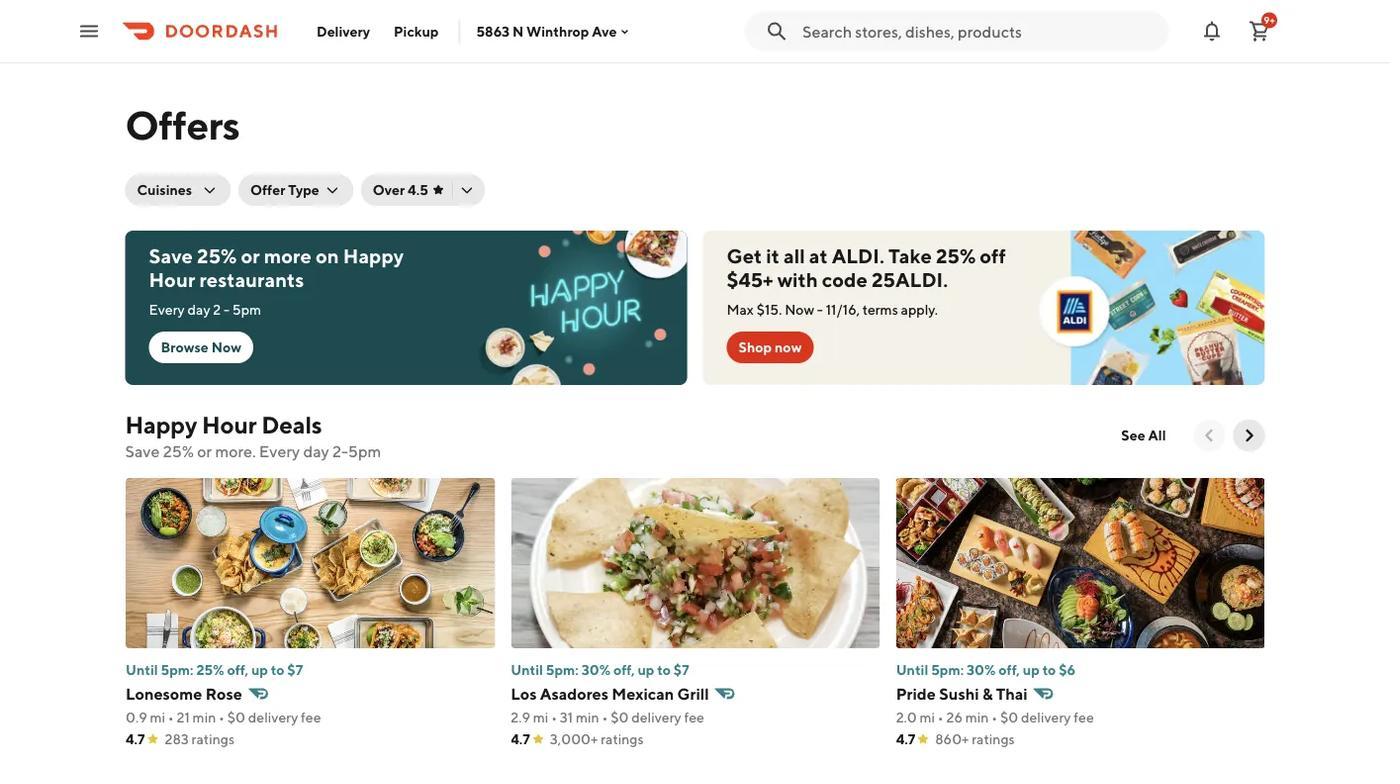 Task type: vqa. For each thing, say whether or not it's contained in the screenshot.


Task type: describe. For each thing, give the bounding box(es) containing it.
until for los
[[511, 662, 543, 678]]

terms
[[863, 301, 899, 318]]

delivery for lonesome rose
[[248, 709, 298, 726]]

5863 n winthrop ave
[[477, 23, 617, 39]]

cuisines
[[137, 182, 192, 198]]

21
[[176, 709, 189, 726]]

offer type button
[[238, 174, 353, 206]]

fee for pride sushi & thai
[[1074, 709, 1094, 726]]

fee for los asadores mexican grill
[[684, 709, 704, 726]]

283 ratings
[[164, 731, 234, 747]]

30% for sushi
[[967, 662, 996, 678]]

pride sushi & thai
[[896, 685, 1028, 703]]

browse now button
[[149, 332, 253, 363]]

winthrop
[[527, 23, 589, 39]]

$7 for los asadores mexican grill
[[674, 662, 689, 678]]

off, for sushi
[[999, 662, 1020, 678]]

rose
[[205, 685, 242, 703]]

0.9
[[125, 709, 147, 726]]

ave
[[592, 23, 617, 39]]

25% up rose
[[196, 662, 224, 678]]

5 • from the left
[[938, 709, 944, 726]]

Store search: begin typing to search for stores available on DoorDash text field
[[803, 20, 1157, 42]]

2-
[[333, 442, 348, 461]]

sushi
[[939, 685, 979, 703]]

next button of carousel image
[[1240, 426, 1260, 446]]

over 4.5
[[373, 182, 429, 198]]

0.9 mi • 21 min • $0 delivery fee
[[125, 709, 321, 726]]

25% inside save 25% or more on happy hour restaurants every day 2 - 5pm
[[197, 245, 237, 268]]

&
[[983, 685, 993, 703]]

now
[[775, 339, 802, 355]]

26
[[946, 709, 963, 726]]

4 • from the left
[[602, 709, 608, 726]]

to for los asadores mexican grill
[[657, 662, 671, 678]]

mi for pride
[[920, 709, 935, 726]]

3 • from the left
[[551, 709, 557, 726]]

it
[[767, 245, 780, 268]]

9+ button
[[1240, 11, 1280, 51]]

off
[[980, 245, 1007, 268]]

shop now button
[[727, 332, 814, 363]]

over 4.5 button
[[361, 174, 485, 206]]

day inside save 25% or more on happy hour restaurants every day 2 - 5pm
[[188, 301, 210, 318]]

restaurants
[[199, 268, 304, 292]]

more.
[[215, 442, 256, 461]]

lonesome
[[125, 685, 202, 703]]

2.0
[[896, 709, 917, 726]]

1 items, open order cart image
[[1248, 19, 1272, 43]]

25% inside get it all at aldi. take 25% off $45+ with code 25aldi. max $15. now - 11/16, terms apply.
[[936, 245, 976, 268]]

code
[[822, 268, 868, 292]]

- inside get it all at aldi. take 25% off $45+ with code 25aldi. max $15. now - 11/16, terms apply.
[[818, 301, 824, 318]]

25% inside "happy hour deals save 25% or more. every day 2-5pm"
[[163, 442, 194, 461]]

to for pride sushi & thai
[[1043, 662, 1056, 678]]

thai
[[996, 685, 1028, 703]]

los
[[511, 685, 537, 703]]

4.5
[[408, 182, 429, 198]]

pride
[[896, 685, 936, 703]]

up for pride sushi & thai
[[1023, 662, 1040, 678]]

4.7 for pride sushi & thai
[[896, 731, 915, 747]]

open menu image
[[77, 19, 101, 43]]

$45+
[[727, 268, 774, 292]]

min for rose
[[192, 709, 216, 726]]

day inside "happy hour deals save 25% or more. every day 2-5pm"
[[303, 442, 329, 461]]

$15.
[[757, 301, 782, 318]]

or inside save 25% or more on happy hour restaurants every day 2 - 5pm
[[241, 245, 260, 268]]

cuisines button
[[125, 174, 231, 206]]

1 • from the left
[[168, 709, 173, 726]]

type
[[288, 182, 320, 198]]

pickup button
[[382, 15, 451, 47]]

with
[[778, 268, 818, 292]]

pickup
[[394, 23, 439, 39]]

take
[[889, 245, 932, 268]]

get it all at aldi. take 25% off $45+ with code 25aldi. max $15. now - 11/16, terms apply.
[[727, 245, 1007, 318]]

3,000+ ratings
[[550, 731, 644, 747]]

delivery for pride sushi & thai
[[1021, 709, 1071, 726]]

lonesome rose
[[125, 685, 242, 703]]

browse
[[161, 339, 209, 355]]

grill
[[677, 685, 709, 703]]

11/16,
[[826, 301, 860, 318]]

5863
[[477, 23, 510, 39]]

all
[[784, 245, 806, 268]]

5pm: for asadores
[[546, 662, 579, 678]]

happy inside "happy hour deals save 25% or more. every day 2-5pm"
[[125, 410, 197, 439]]

until for lonesome
[[125, 662, 158, 678]]

6 • from the left
[[992, 709, 998, 726]]

ratings for asadores
[[601, 731, 644, 747]]

all
[[1149, 427, 1167, 444]]

2
[[213, 301, 221, 318]]

up for lonesome rose
[[251, 662, 268, 678]]

now inside "browse now" button
[[212, 339, 242, 355]]

860+
[[935, 731, 969, 747]]

max
[[727, 301, 754, 318]]

min for sushi
[[966, 709, 989, 726]]

5pm: for sushi
[[931, 662, 964, 678]]

mexican
[[612, 685, 674, 703]]

shop now
[[739, 339, 802, 355]]



Task type: locate. For each thing, give the bounding box(es) containing it.
every inside save 25% or more on happy hour restaurants every day 2 - 5pm
[[149, 301, 185, 318]]

1 horizontal spatial to
[[657, 662, 671, 678]]

•
[[168, 709, 173, 726], [218, 709, 224, 726], [551, 709, 557, 726], [602, 709, 608, 726], [938, 709, 944, 726], [992, 709, 998, 726]]

delivery down mexican
[[631, 709, 681, 726]]

0 horizontal spatial or
[[197, 442, 212, 461]]

delivery button
[[305, 15, 382, 47]]

0 horizontal spatial 4.7
[[125, 731, 145, 747]]

day
[[188, 301, 210, 318], [303, 442, 329, 461]]

2.0 mi • 26 min • $0 delivery fee
[[896, 709, 1094, 726]]

2 horizontal spatial ratings
[[972, 731, 1015, 747]]

2 $7 from the left
[[674, 662, 689, 678]]

1 horizontal spatial min
[[576, 709, 599, 726]]

fee
[[301, 709, 321, 726], [684, 709, 704, 726], [1074, 709, 1094, 726]]

30% up the los asadores mexican grill at the bottom
[[581, 662, 610, 678]]

1 up from the left
[[251, 662, 268, 678]]

to left $6
[[1043, 662, 1056, 678]]

2 to from the left
[[657, 662, 671, 678]]

$7 for lonesome rose
[[287, 662, 303, 678]]

0 horizontal spatial delivery
[[248, 709, 298, 726]]

now
[[785, 301, 815, 318], [212, 339, 242, 355]]

save inside save 25% or more on happy hour restaurants every day 2 - 5pm
[[149, 245, 193, 268]]

0 horizontal spatial fee
[[301, 709, 321, 726]]

$7 up 0.9 mi • 21 min • $0 delivery fee
[[287, 662, 303, 678]]

4.7 down 0.9
[[125, 731, 145, 747]]

$0 for asadores
[[610, 709, 628, 726]]

until
[[125, 662, 158, 678], [511, 662, 543, 678], [896, 662, 928, 678]]

deals
[[262, 410, 322, 439]]

1 min from the left
[[192, 709, 216, 726]]

happy inside save 25% or more on happy hour restaurants every day 2 - 5pm
[[343, 245, 404, 268]]

0 horizontal spatial hour
[[149, 268, 195, 292]]

save 25% or more on happy hour restaurants every day 2 - 5pm
[[149, 245, 404, 318]]

save left more.
[[125, 442, 160, 461]]

30% for asadores
[[581, 662, 610, 678]]

0 vertical spatial or
[[241, 245, 260, 268]]

0 horizontal spatial ratings
[[191, 731, 234, 747]]

save
[[149, 245, 193, 268], [125, 442, 160, 461]]

until up "lonesome"
[[125, 662, 158, 678]]

860+ ratings
[[935, 731, 1015, 747]]

30%
[[581, 662, 610, 678], [967, 662, 996, 678]]

0 horizontal spatial up
[[251, 662, 268, 678]]

1 horizontal spatial every
[[259, 442, 300, 461]]

1 to from the left
[[271, 662, 284, 678]]

25aldi.
[[872, 268, 949, 292]]

4.7 down 2.9
[[511, 731, 530, 747]]

or left more.
[[197, 442, 212, 461]]

-
[[224, 301, 230, 318], [818, 301, 824, 318]]

or inside "happy hour deals save 25% or more. every day 2-5pm"
[[197, 442, 212, 461]]

1 vertical spatial happy
[[125, 410, 197, 439]]

3 up from the left
[[1023, 662, 1040, 678]]

0 vertical spatial every
[[149, 301, 185, 318]]

- left 11/16,
[[818, 301, 824, 318]]

min right 31
[[576, 709, 599, 726]]

5pm: up lonesome rose
[[160, 662, 193, 678]]

3 4.7 from the left
[[896, 731, 915, 747]]

1 horizontal spatial 5pm:
[[546, 662, 579, 678]]

1 mi from the left
[[149, 709, 165, 726]]

1 vertical spatial now
[[212, 339, 242, 355]]

ratings down 2.9 mi • 31 min • $0 delivery fee
[[601, 731, 644, 747]]

• up 3,000+ ratings
[[602, 709, 608, 726]]

up up thai
[[1023, 662, 1040, 678]]

offer
[[250, 182, 285, 198]]

5pm inside "happy hour deals save 25% or more. every day 2-5pm"
[[348, 442, 381, 461]]

up for los asadores mexican grill
[[637, 662, 654, 678]]

2 fee from the left
[[684, 709, 704, 726]]

2 horizontal spatial fee
[[1074, 709, 1094, 726]]

2 horizontal spatial 4.7
[[896, 731, 915, 747]]

5pm
[[232, 301, 261, 318], [348, 442, 381, 461]]

off, up the los asadores mexican grill at the bottom
[[613, 662, 635, 678]]

hour inside save 25% or more on happy hour restaurants every day 2 - 5pm
[[149, 268, 195, 292]]

0 vertical spatial save
[[149, 245, 193, 268]]

4.7 for los asadores mexican grill
[[511, 731, 530, 747]]

until up los
[[511, 662, 543, 678]]

2 horizontal spatial min
[[966, 709, 989, 726]]

0 horizontal spatial happy
[[125, 410, 197, 439]]

0 horizontal spatial day
[[188, 301, 210, 318]]

2 up from the left
[[637, 662, 654, 678]]

mi for los
[[533, 709, 548, 726]]

30% up & at the bottom of the page
[[967, 662, 996, 678]]

2 $0 from the left
[[610, 709, 628, 726]]

n
[[513, 23, 524, 39]]

to up 0.9 mi • 21 min • $0 delivery fee
[[271, 662, 284, 678]]

25% left off
[[936, 245, 976, 268]]

1 vertical spatial save
[[125, 442, 160, 461]]

3 mi from the left
[[920, 709, 935, 726]]

browse now
[[161, 339, 242, 355]]

$0 down thai
[[1000, 709, 1018, 726]]

1 ratings from the left
[[191, 731, 234, 747]]

min up the 860+ ratings
[[966, 709, 989, 726]]

ratings
[[191, 731, 234, 747], [601, 731, 644, 747], [972, 731, 1015, 747]]

2 horizontal spatial off,
[[999, 662, 1020, 678]]

1 horizontal spatial until
[[511, 662, 543, 678]]

2 horizontal spatial mi
[[920, 709, 935, 726]]

2 • from the left
[[218, 709, 224, 726]]

$0 down rose
[[227, 709, 245, 726]]

25% left more.
[[163, 442, 194, 461]]

5pm inside save 25% or more on happy hour restaurants every day 2 - 5pm
[[232, 301, 261, 318]]

every up the browse
[[149, 301, 185, 318]]

4.7 for lonesome rose
[[125, 731, 145, 747]]

2.9
[[511, 709, 530, 726]]

delivery for los asadores mexican grill
[[631, 709, 681, 726]]

1 horizontal spatial hour
[[202, 410, 257, 439]]

happy down the browse
[[125, 410, 197, 439]]

1 horizontal spatial $7
[[674, 662, 689, 678]]

happy
[[343, 245, 404, 268], [125, 410, 197, 439]]

0 horizontal spatial to
[[271, 662, 284, 678]]

31
[[560, 709, 573, 726]]

1 until from the left
[[125, 662, 158, 678]]

1 $7 from the left
[[287, 662, 303, 678]]

now down with on the right top
[[785, 301, 815, 318]]

hour
[[149, 268, 195, 292], [202, 410, 257, 439]]

until up 'pride'
[[896, 662, 928, 678]]

2 horizontal spatial to
[[1043, 662, 1056, 678]]

3 5pm: from the left
[[931, 662, 964, 678]]

3 until from the left
[[896, 662, 928, 678]]

until for pride
[[896, 662, 928, 678]]

5pm: for rose
[[160, 662, 193, 678]]

1 horizontal spatial 4.7
[[511, 731, 530, 747]]

1 delivery from the left
[[248, 709, 298, 726]]

0 horizontal spatial 5pm:
[[160, 662, 193, 678]]

notification bell image
[[1201, 19, 1225, 43]]

2 horizontal spatial $0
[[1000, 709, 1018, 726]]

at
[[810, 245, 828, 268]]

1 horizontal spatial $0
[[610, 709, 628, 726]]

mi right 0.9
[[149, 709, 165, 726]]

- right 2 in the left top of the page
[[224, 301, 230, 318]]

2 4.7 from the left
[[511, 731, 530, 747]]

$7 up grill
[[674, 662, 689, 678]]

1 horizontal spatial happy
[[343, 245, 404, 268]]

1 30% from the left
[[581, 662, 610, 678]]

day left 2-
[[303, 442, 329, 461]]

min
[[192, 709, 216, 726], [576, 709, 599, 726], [966, 709, 989, 726]]

2 ratings from the left
[[601, 731, 644, 747]]

• down rose
[[218, 709, 224, 726]]

off, up thai
[[999, 662, 1020, 678]]

3 ratings from the left
[[972, 731, 1015, 747]]

mi right 2.0
[[920, 709, 935, 726]]

asadores
[[540, 685, 608, 703]]

283
[[164, 731, 188, 747]]

3 $0 from the left
[[1000, 709, 1018, 726]]

until 5pm: 25% off, up to $7
[[125, 662, 303, 678]]

1 horizontal spatial up
[[637, 662, 654, 678]]

25%
[[197, 245, 237, 268], [936, 245, 976, 268], [163, 442, 194, 461], [196, 662, 224, 678]]

mi right 2.9
[[533, 709, 548, 726]]

happy right 'on'
[[343, 245, 404, 268]]

1 - from the left
[[224, 301, 230, 318]]

delivery
[[317, 23, 370, 39]]

2 mi from the left
[[533, 709, 548, 726]]

2 horizontal spatial up
[[1023, 662, 1040, 678]]

$6
[[1059, 662, 1076, 678]]

1 horizontal spatial off,
[[613, 662, 635, 678]]

- inside save 25% or more on happy hour restaurants every day 2 - 5pm
[[224, 301, 230, 318]]

previous button of carousel image
[[1200, 426, 1220, 446]]

aldi.
[[832, 245, 885, 268]]

5pm: up asadores
[[546, 662, 579, 678]]

off, for rose
[[227, 662, 248, 678]]

5863 n winthrop ave button
[[477, 23, 633, 39]]

2 - from the left
[[818, 301, 824, 318]]

save inside "happy hour deals save 25% or more. every day 2-5pm"
[[125, 442, 160, 461]]

3 fee from the left
[[1074, 709, 1094, 726]]

apply.
[[901, 301, 938, 318]]

1 vertical spatial 5pm
[[348, 442, 381, 461]]

to
[[271, 662, 284, 678], [657, 662, 671, 678], [1043, 662, 1056, 678]]

0 horizontal spatial 5pm
[[232, 301, 261, 318]]

1 horizontal spatial day
[[303, 442, 329, 461]]

25% up restaurants
[[197, 245, 237, 268]]

0 horizontal spatial $0
[[227, 709, 245, 726]]

0 horizontal spatial until
[[125, 662, 158, 678]]

delivery
[[248, 709, 298, 726], [631, 709, 681, 726], [1021, 709, 1071, 726]]

up up 0.9 mi • 21 min • $0 delivery fee
[[251, 662, 268, 678]]

hour up the browse
[[149, 268, 195, 292]]

off, for asadores
[[613, 662, 635, 678]]

0 horizontal spatial now
[[212, 339, 242, 355]]

0 horizontal spatial off,
[[227, 662, 248, 678]]

$0 down the los asadores mexican grill at the bottom
[[610, 709, 628, 726]]

• left 31
[[551, 709, 557, 726]]

3 off, from the left
[[999, 662, 1020, 678]]

1 $0 from the left
[[227, 709, 245, 726]]

1 horizontal spatial fee
[[684, 709, 704, 726]]

2 horizontal spatial 5pm:
[[931, 662, 964, 678]]

2 off, from the left
[[613, 662, 635, 678]]

up
[[251, 662, 268, 678], [637, 662, 654, 678], [1023, 662, 1040, 678]]

until 5pm: 30% off, up to $6
[[896, 662, 1076, 678]]

0 horizontal spatial 30%
[[581, 662, 610, 678]]

offer type
[[250, 182, 320, 198]]

now down 2 in the left top of the page
[[212, 339, 242, 355]]

on
[[316, 245, 339, 268]]

0 vertical spatial 5pm
[[232, 301, 261, 318]]

0 vertical spatial day
[[188, 301, 210, 318]]

fee for lonesome rose
[[301, 709, 321, 726]]

4.7 down 2.0
[[896, 731, 915, 747]]

2 until from the left
[[511, 662, 543, 678]]

0 horizontal spatial every
[[149, 301, 185, 318]]

happy hour deals save 25% or more. every day 2-5pm
[[125, 410, 381, 461]]

2 5pm: from the left
[[546, 662, 579, 678]]

$0 for rose
[[227, 709, 245, 726]]

see all link
[[1110, 420, 1179, 451]]

up up mexican
[[637, 662, 654, 678]]

ratings for rose
[[191, 731, 234, 747]]

off, up rose
[[227, 662, 248, 678]]

2 30% from the left
[[967, 662, 996, 678]]

1 vertical spatial hour
[[202, 410, 257, 439]]

0 horizontal spatial -
[[224, 301, 230, 318]]

0 horizontal spatial $7
[[287, 662, 303, 678]]

1 fee from the left
[[301, 709, 321, 726]]

save down cuisines button
[[149, 245, 193, 268]]

$0 for sushi
[[1000, 709, 1018, 726]]

3 to from the left
[[1043, 662, 1056, 678]]

0 vertical spatial now
[[785, 301, 815, 318]]

9+
[[1265, 14, 1276, 26]]

2 horizontal spatial until
[[896, 662, 928, 678]]

off,
[[227, 662, 248, 678], [613, 662, 635, 678], [999, 662, 1020, 678]]

1 5pm: from the left
[[160, 662, 193, 678]]

every inside "happy hour deals save 25% or more. every day 2-5pm"
[[259, 442, 300, 461]]

every
[[149, 301, 185, 318], [259, 442, 300, 461]]

1 vertical spatial or
[[197, 442, 212, 461]]

5pm:
[[160, 662, 193, 678], [546, 662, 579, 678], [931, 662, 964, 678]]

offers
[[125, 101, 240, 148]]

hour inside "happy hour deals save 25% or more. every day 2-5pm"
[[202, 410, 257, 439]]

1 vertical spatial day
[[303, 442, 329, 461]]

more
[[264, 245, 312, 268]]

get
[[727, 245, 763, 268]]

1 horizontal spatial mi
[[533, 709, 548, 726]]

3 delivery from the left
[[1021, 709, 1071, 726]]

• left 26
[[938, 709, 944, 726]]

min for asadores
[[576, 709, 599, 726]]

1 horizontal spatial now
[[785, 301, 815, 318]]

see all
[[1122, 427, 1167, 444]]

1 horizontal spatial or
[[241, 245, 260, 268]]

or up restaurants
[[241, 245, 260, 268]]

see
[[1122, 427, 1146, 444]]

2 horizontal spatial delivery
[[1021, 709, 1071, 726]]

5pm: up sushi
[[931, 662, 964, 678]]

0 horizontal spatial mi
[[149, 709, 165, 726]]

los asadores mexican grill
[[511, 685, 709, 703]]

0 horizontal spatial min
[[192, 709, 216, 726]]

ratings down 2.0 mi • 26 min • $0 delivery fee
[[972, 731, 1015, 747]]

to for lonesome rose
[[271, 662, 284, 678]]

or
[[241, 245, 260, 268], [197, 442, 212, 461]]

• down & at the bottom of the page
[[992, 709, 998, 726]]

1 horizontal spatial -
[[818, 301, 824, 318]]

1 off, from the left
[[227, 662, 248, 678]]

1 horizontal spatial 5pm
[[348, 442, 381, 461]]

1 horizontal spatial ratings
[[601, 731, 644, 747]]

1 horizontal spatial 30%
[[967, 662, 996, 678]]

now inside get it all at aldi. take 25% off $45+ with code 25aldi. max $15. now - 11/16, terms apply.
[[785, 301, 815, 318]]

ratings down 0.9 mi • 21 min • $0 delivery fee
[[191, 731, 234, 747]]

ratings for sushi
[[972, 731, 1015, 747]]

2 delivery from the left
[[631, 709, 681, 726]]

every down deals
[[259, 442, 300, 461]]

0 vertical spatial hour
[[149, 268, 195, 292]]

1 4.7 from the left
[[125, 731, 145, 747]]

3 min from the left
[[966, 709, 989, 726]]

delivery down thai
[[1021, 709, 1071, 726]]

3,000+
[[550, 731, 598, 747]]

• left 21
[[168, 709, 173, 726]]

mi
[[149, 709, 165, 726], [533, 709, 548, 726], [920, 709, 935, 726]]

until 5pm: 30% off, up to $7
[[511, 662, 689, 678]]

2.9 mi • 31 min • $0 delivery fee
[[511, 709, 704, 726]]

min right 21
[[192, 709, 216, 726]]

day left 2 in the left top of the page
[[188, 301, 210, 318]]

mi for lonesome
[[149, 709, 165, 726]]

1 horizontal spatial delivery
[[631, 709, 681, 726]]

shop
[[739, 339, 772, 355]]

0 vertical spatial happy
[[343, 245, 404, 268]]

2 min from the left
[[576, 709, 599, 726]]

over
[[373, 182, 405, 198]]

1 vertical spatial every
[[259, 442, 300, 461]]

delivery down until 5pm: 25% off, up to $7
[[248, 709, 298, 726]]

hour up more.
[[202, 410, 257, 439]]

to up mexican
[[657, 662, 671, 678]]



